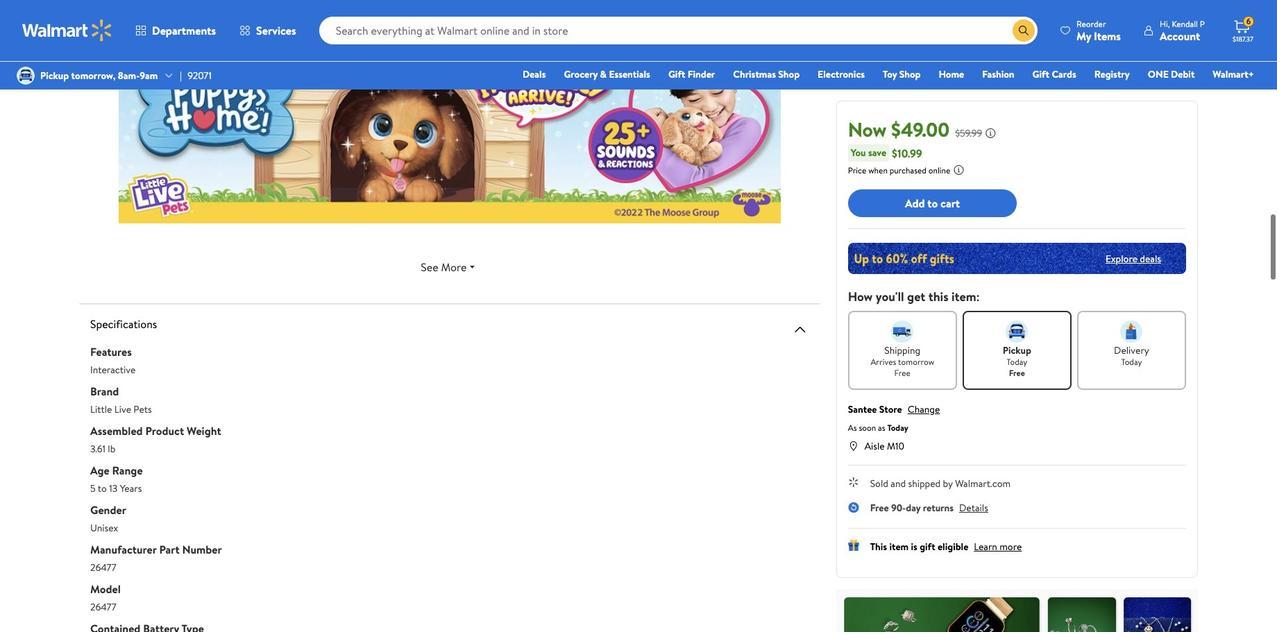 Task type: describe. For each thing, give the bounding box(es) containing it.
m10
[[887, 439, 904, 453]]

services
[[256, 23, 296, 38]]

items
[[1094, 28, 1121, 43]]

today for pickup
[[1007, 356, 1027, 368]]

aisle m10
[[865, 439, 904, 453]]

see more
[[421, 258, 467, 273]]

13
[[109, 480, 118, 494]]

delivery today
[[1114, 344, 1149, 368]]

8am-
[[118, 69, 140, 83]]

to inside features interactive brand little live pets assembled product weight 3.61 lb age range 5 to 13 years gender unisex manufacturer part number 26477 model 26477
[[98, 480, 107, 494]]

pickup tomorrow, 8am-9am
[[40, 69, 158, 83]]

1 26477 from the top
[[90, 559, 116, 573]]

how
[[848, 288, 873, 305]]

$49.00
[[891, 116, 950, 143]]

aisle
[[865, 439, 885, 453]]

reorder my items
[[1077, 18, 1121, 43]]

as
[[848, 422, 857, 434]]

you save $10.99
[[851, 145, 922, 161]]

6 $187.37
[[1233, 15, 1253, 44]]

brand
[[90, 382, 119, 397]]

pickup for tomorrow,
[[40, 69, 69, 83]]

account
[[1160, 28, 1200, 43]]

toy shop
[[883, 67, 921, 81]]

gift
[[920, 540, 935, 554]]

3.61
[[90, 440, 105, 454]]

now $49.00
[[848, 116, 950, 143]]

price when purchased online
[[848, 164, 950, 176]]

essentials
[[609, 67, 650, 81]]

shop for christmas shop
[[778, 67, 800, 81]]

and
[[891, 477, 906, 491]]

walmart+ link
[[1207, 67, 1260, 82]]

more
[[1000, 540, 1022, 554]]

christmas shop
[[733, 67, 800, 81]]

gift cards link
[[1026, 67, 1083, 82]]

details
[[959, 501, 988, 515]]

item:
[[952, 288, 980, 305]]

Search search field
[[319, 17, 1038, 44]]

interactive
[[90, 361, 136, 375]]

tomorrow,
[[71, 69, 116, 83]]

shipping
[[884, 344, 920, 357]]

toy shop link
[[877, 67, 927, 82]]

today inside the santee store change as soon as today
[[887, 422, 908, 434]]

90-
[[891, 501, 906, 515]]

intent image for delivery image
[[1121, 321, 1143, 343]]

hi,
[[1160, 18, 1170, 29]]

unisex
[[90, 520, 118, 533]]

toy
[[883, 67, 897, 81]]

one debit
[[1148, 67, 1195, 81]]

home link
[[932, 67, 970, 82]]

registry link
[[1088, 67, 1136, 82]]

delivery
[[1114, 344, 1149, 357]]

gift cards
[[1032, 67, 1076, 81]]

p
[[1200, 18, 1205, 29]]

day
[[906, 501, 921, 515]]

see
[[421, 258, 438, 273]]

gifting made easy image
[[848, 540, 859, 551]]

up to sixty percent off deals. shop now. image
[[848, 243, 1186, 274]]

save
[[868, 146, 886, 160]]

fashion
[[982, 67, 1014, 81]]

specifications
[[90, 315, 157, 330]]

shipping arrives tomorrow free
[[871, 344, 934, 379]]

sold and shipped by walmart.com
[[870, 477, 1011, 491]]

sold
[[870, 477, 888, 491]]

grocery & essentials link
[[558, 67, 657, 82]]

9am
[[140, 69, 158, 83]]

product
[[145, 422, 184, 437]]

range
[[112, 461, 143, 476]]

this
[[870, 540, 887, 554]]

electronics link
[[811, 67, 871, 82]]

santee
[[848, 403, 877, 416]]

add to cart
[[905, 196, 960, 211]]

number
[[182, 540, 222, 556]]

search icon image
[[1018, 25, 1029, 36]]

purchased
[[890, 164, 927, 176]]

learn more about strikethrough prices image
[[985, 128, 996, 139]]

lb
[[108, 440, 115, 454]]

when
[[868, 164, 888, 176]]

0 horizontal spatial free
[[870, 501, 889, 515]]

explore
[[1106, 252, 1138, 265]]

$10.99
[[892, 145, 922, 161]]

Walmart Site-Wide search field
[[319, 17, 1038, 44]]



Task type: locate. For each thing, give the bounding box(es) containing it.
 image
[[17, 67, 35, 85]]

pickup down the intent image for pickup
[[1003, 344, 1031, 357]]

1 shop from the left
[[778, 67, 800, 81]]

assembled
[[90, 422, 143, 437]]

legal information image
[[953, 164, 964, 176]]

| 92071
[[180, 69, 212, 83]]

as
[[878, 422, 885, 434]]

to right 5 on the left bottom of page
[[98, 480, 107, 494]]

2 horizontal spatial free
[[1009, 367, 1025, 379]]

2 26477 from the top
[[90, 599, 116, 613]]

item
[[889, 540, 909, 554]]

this item is gift eligible learn more
[[870, 540, 1022, 554]]

walmart.com
[[955, 477, 1011, 491]]

1 horizontal spatial free
[[894, 367, 911, 379]]

|
[[180, 69, 182, 83]]

store
[[879, 403, 902, 416]]

my
[[1077, 28, 1091, 43]]

0 horizontal spatial gift
[[668, 67, 685, 81]]

1 horizontal spatial pickup
[[1003, 344, 1031, 357]]

explore deals link
[[1100, 246, 1167, 271]]

1 gift from the left
[[668, 67, 685, 81]]

one
[[1148, 67, 1169, 81]]

today inside delivery today
[[1121, 356, 1142, 368]]

shipped
[[908, 477, 941, 491]]

today inside 'pickup today free'
[[1007, 356, 1027, 368]]

manufacturer
[[90, 540, 157, 556]]

2 horizontal spatial today
[[1121, 356, 1142, 368]]

you
[[851, 146, 866, 160]]

grocery & essentials
[[564, 67, 650, 81]]

departments button
[[124, 14, 228, 47]]

deals
[[523, 67, 546, 81]]

one debit link
[[1142, 67, 1201, 82]]

today for delivery
[[1121, 356, 1142, 368]]

today right as
[[887, 422, 908, 434]]

shop inside christmas shop link
[[778, 67, 800, 81]]

free 90-day returns details
[[870, 501, 988, 515]]

cards
[[1052, 67, 1076, 81]]

0 vertical spatial to
[[927, 196, 938, 211]]

walmart image
[[22, 19, 112, 42]]

add
[[905, 196, 925, 211]]

1 horizontal spatial shop
[[899, 67, 921, 81]]

explore deals
[[1106, 252, 1161, 265]]

details button
[[959, 501, 988, 515]]

shop right christmas
[[778, 67, 800, 81]]

0 vertical spatial pickup
[[40, 69, 69, 83]]

0 vertical spatial 26477
[[90, 559, 116, 573]]

today down intent image for delivery
[[1121, 356, 1142, 368]]

1 horizontal spatial gift
[[1032, 67, 1049, 81]]

intent image for pickup image
[[1006, 321, 1028, 343]]

26477
[[90, 559, 116, 573], [90, 599, 116, 613]]

&
[[600, 67, 607, 81]]

little
[[90, 401, 112, 415]]

pickup left tomorrow,
[[40, 69, 69, 83]]

pickup
[[40, 69, 69, 83], [1003, 344, 1031, 357]]

gift left the cards
[[1032, 67, 1049, 81]]

intent image for shipping image
[[891, 321, 914, 343]]

free down shipping
[[894, 367, 911, 379]]

0 horizontal spatial to
[[98, 480, 107, 494]]

gift for gift cards
[[1032, 67, 1049, 81]]

add to cart button
[[848, 189, 1017, 217]]

free inside 'pickup today free'
[[1009, 367, 1025, 379]]

0 horizontal spatial shop
[[778, 67, 800, 81]]

learn
[[974, 540, 997, 554]]

26477 down model
[[90, 599, 116, 613]]

christmas shop link
[[727, 67, 806, 82]]

how you'll get this item:
[[848, 288, 980, 305]]

shop inside toy shop link
[[899, 67, 921, 81]]

free left 90-
[[870, 501, 889, 515]]

change button
[[908, 403, 940, 416]]

free inside shipping arrives tomorrow free
[[894, 367, 911, 379]]

$187.37
[[1233, 34, 1253, 44]]

shop for toy shop
[[899, 67, 921, 81]]

part
[[159, 540, 180, 556]]

fashion link
[[976, 67, 1021, 82]]

2 shop from the left
[[899, 67, 921, 81]]

today
[[1007, 356, 1027, 368], [1121, 356, 1142, 368], [887, 422, 908, 434]]

to inside button
[[927, 196, 938, 211]]

gift finder
[[668, 67, 715, 81]]

weight
[[187, 422, 221, 437]]

electronics
[[818, 67, 865, 81]]

learn more button
[[974, 540, 1022, 554]]

santee store change as soon as today
[[848, 403, 940, 434]]

features interactive brand little live pets assembled product weight 3.61 lb age range 5 to 13 years gender unisex manufacturer part number 26477 model 26477
[[90, 343, 222, 613]]

price
[[848, 164, 866, 176]]

1 horizontal spatial to
[[927, 196, 938, 211]]

see more button
[[90, 252, 808, 279]]

debit
[[1171, 67, 1195, 81]]

features
[[90, 343, 132, 358]]

to left cart
[[927, 196, 938, 211]]

shop right toy
[[899, 67, 921, 81]]

reorder
[[1077, 18, 1106, 29]]

age
[[90, 461, 109, 476]]

pets
[[134, 401, 152, 415]]

arrives
[[871, 356, 896, 368]]

gift finder link
[[662, 67, 721, 82]]

deals link
[[516, 67, 552, 82]]

free down the intent image for pickup
[[1009, 367, 1025, 379]]

soon
[[859, 422, 876, 434]]

pickup for today
[[1003, 344, 1031, 357]]

get
[[907, 288, 925, 305]]

to
[[927, 196, 938, 211], [98, 480, 107, 494]]

eligible
[[938, 540, 968, 554]]

specifications image
[[792, 320, 808, 336]]

by
[[943, 477, 953, 491]]

walmart+
[[1213, 67, 1254, 81]]

2 gift from the left
[[1032, 67, 1049, 81]]

returns
[[923, 501, 954, 515]]

deals
[[1140, 252, 1161, 265]]

1 horizontal spatial today
[[1007, 356, 1027, 368]]

0 horizontal spatial pickup
[[40, 69, 69, 83]]

pickup today free
[[1003, 344, 1031, 379]]

gender
[[90, 501, 126, 516]]

5
[[90, 480, 96, 494]]

cart
[[941, 196, 960, 211]]

gift for gift finder
[[668, 67, 685, 81]]

gift left finder
[[668, 67, 685, 81]]

christmas
[[733, 67, 776, 81]]

1 vertical spatial pickup
[[1003, 344, 1031, 357]]

26477 up model
[[90, 559, 116, 573]]

home
[[939, 67, 964, 81]]

0 horizontal spatial today
[[887, 422, 908, 434]]

1 vertical spatial 26477
[[90, 599, 116, 613]]

shop
[[778, 67, 800, 81], [899, 67, 921, 81]]

1 vertical spatial to
[[98, 480, 107, 494]]

free
[[894, 367, 911, 379], [1009, 367, 1025, 379], [870, 501, 889, 515]]

services button
[[228, 14, 308, 47]]

you'll
[[876, 288, 904, 305]]

today down the intent image for pickup
[[1007, 356, 1027, 368]]



Task type: vqa. For each thing, say whether or not it's contained in the screenshot.
5
yes



